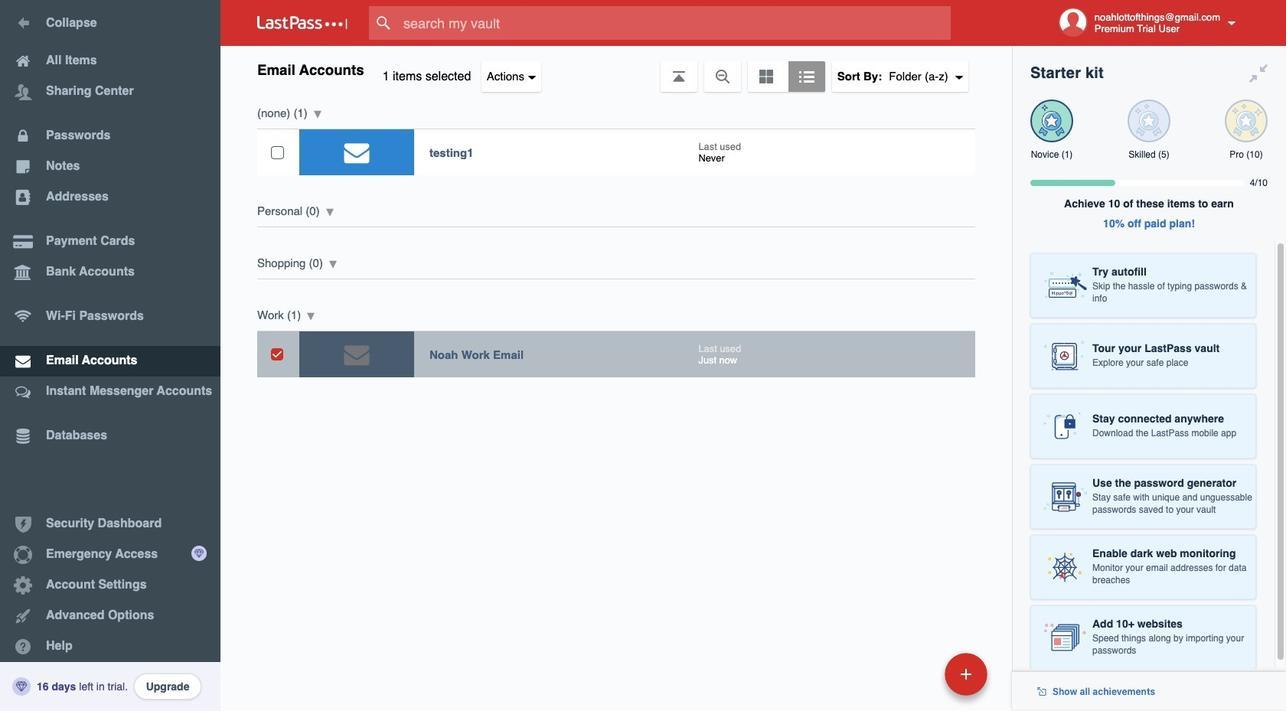Task type: describe. For each thing, give the bounding box(es) containing it.
lastpass image
[[257, 16, 348, 30]]

new item navigation
[[840, 649, 997, 712]]

new item element
[[840, 653, 993, 696]]

search my vault text field
[[369, 6, 981, 40]]

vault options navigation
[[221, 46, 1013, 92]]



Task type: vqa. For each thing, say whether or not it's contained in the screenshot.
New Item Image
no



Task type: locate. For each thing, give the bounding box(es) containing it.
main navigation navigation
[[0, 0, 221, 712]]

Search search field
[[369, 6, 981, 40]]



